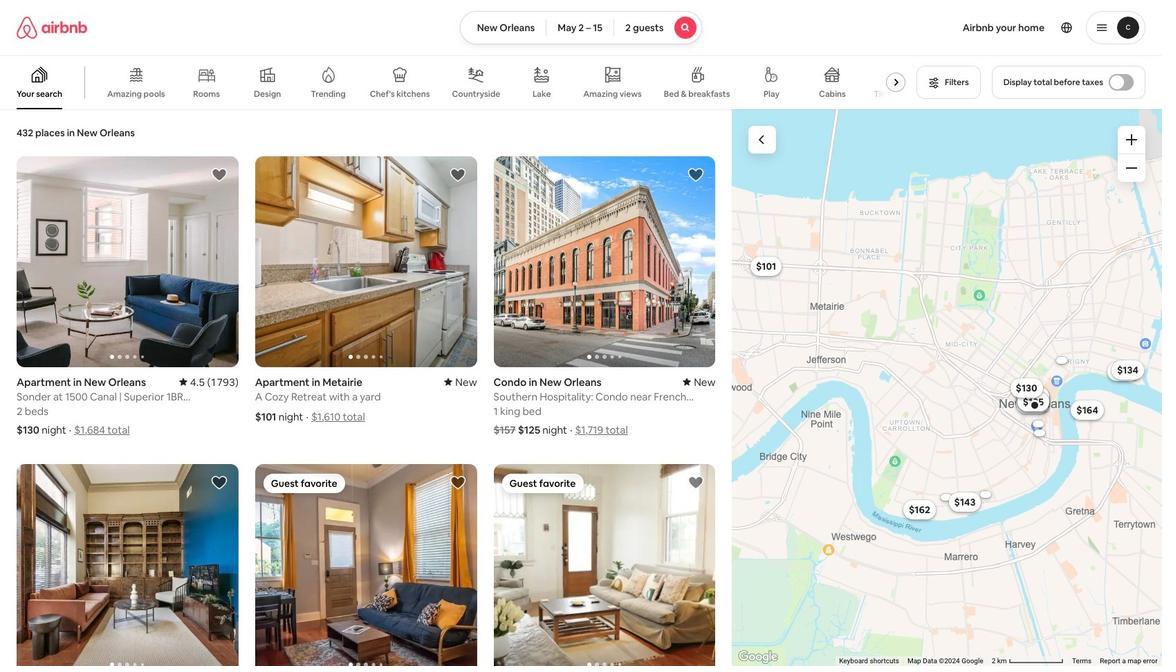 Task type: locate. For each thing, give the bounding box(es) containing it.
None search field
[[460, 11, 703, 44]]

add to wishlist: condo in new orleans image
[[688, 167, 705, 183], [211, 475, 228, 491]]

zoom out image
[[1127, 163, 1138, 174]]

zoom in image
[[1127, 134, 1138, 145]]

1 horizontal spatial add to wishlist: home in new orleans image
[[688, 475, 705, 491]]

0 horizontal spatial add to wishlist: home in new orleans image
[[450, 475, 466, 491]]

0 vertical spatial add to wishlist: condo in new orleans image
[[688, 167, 705, 183]]

2 add to wishlist: home in new orleans image from the left
[[688, 475, 705, 491]]

group
[[0, 55, 919, 109], [17, 156, 239, 367], [255, 156, 477, 367], [494, 156, 716, 367], [17, 464, 239, 666], [255, 464, 477, 666], [494, 464, 716, 666]]

add to wishlist: home in new orleans image
[[450, 475, 466, 491], [688, 475, 705, 491]]

google map
showing 23 stays. region
[[732, 109, 1163, 666]]

the location you searched image
[[1030, 399, 1041, 410]]

1 vertical spatial add to wishlist: condo in new orleans image
[[211, 475, 228, 491]]



Task type: vqa. For each thing, say whether or not it's contained in the screenshot.
Google image
yes



Task type: describe. For each thing, give the bounding box(es) containing it.
1 horizontal spatial add to wishlist: condo in new orleans image
[[688, 167, 705, 183]]

google image
[[736, 648, 782, 666]]

add to wishlist: apartment in metairie image
[[450, 167, 466, 183]]

1 add to wishlist: home in new orleans image from the left
[[450, 475, 466, 491]]

0 horizontal spatial add to wishlist: condo in new orleans image
[[211, 475, 228, 491]]

add to wishlist: apartment in new orleans image
[[211, 167, 228, 183]]

profile element
[[719, 0, 1146, 55]]



